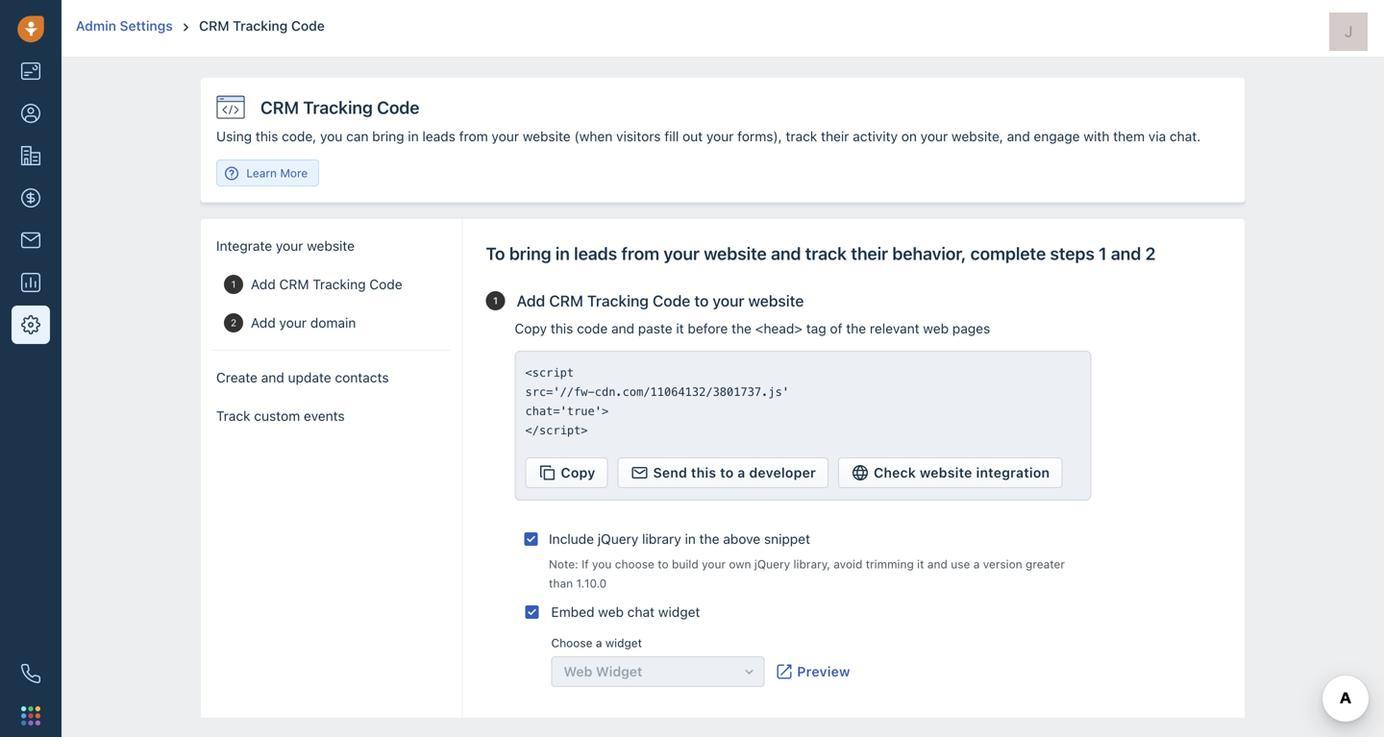 Task type: describe. For each thing, give the bounding box(es) containing it.
admin
[[76, 18, 116, 34]]

to for build
[[658, 558, 669, 571]]

website inside button
[[920, 465, 973, 481]]

phone image
[[21, 664, 40, 684]]

copy for copy this code and paste it before the <head> tag of the relevant web pages
[[515, 321, 547, 337]]

code for add crm tracking code
[[370, 276, 403, 292]]

your right from
[[664, 243, 700, 264]]

0 horizontal spatial web
[[598, 604, 624, 620]]

paste
[[638, 321, 673, 337]]

preview button
[[774, 657, 852, 688]]

website up "copy this code and paste it before the <head> tag of the relevant web pages"
[[704, 243, 767, 264]]

1.10.0
[[576, 577, 607, 590]]

tracking for add crm tracking code to your website
[[587, 292, 649, 310]]

this for to
[[691, 465, 717, 481]]

0 horizontal spatial in
[[556, 243, 570, 264]]

1 vertical spatial 2
[[231, 317, 237, 328]]

track
[[806, 243, 847, 264]]

leads
[[574, 243, 617, 264]]

note: if you choose to build your own jquery library, avoid trimming it and use a version greater than 1.10.0
[[549, 558, 1065, 590]]

own
[[729, 558, 752, 571]]

2 horizontal spatial 1
[[1099, 243, 1107, 264]]

learn more
[[247, 166, 308, 180]]

preview
[[797, 664, 851, 680]]

update
[[288, 370, 331, 386]]

and inside "note: if you choose to build your own jquery library, avoid trimming it and use a version greater than 1.10.0"
[[928, 558, 948, 571]]

tracking for add crm tracking code
[[313, 276, 366, 292]]

track custom events
[[216, 408, 345, 424]]

contacts
[[335, 370, 389, 386]]

choose a widget
[[551, 637, 642, 650]]

copy button
[[526, 458, 608, 488]]

domain
[[310, 315, 356, 331]]

to bring in leads from your website and track their behavior, complete steps 1 and 2
[[486, 243, 1156, 264]]

add for add crm tracking code to your website
[[517, 292, 546, 310]]

avoid
[[834, 558, 863, 571]]

if
[[582, 558, 589, 571]]

0 horizontal spatial it
[[676, 321, 684, 337]]

0 horizontal spatial jquery
[[598, 531, 639, 547]]

copy for copy
[[561, 465, 596, 481]]

copy this code and paste it before the <head> tag of the relevant web pages
[[515, 321, 991, 337]]

learn
[[247, 166, 277, 180]]

add for add your domain
[[251, 315, 276, 331]]

steps
[[1051, 243, 1095, 264]]

greater
[[1026, 558, 1065, 571]]

admin settings link
[[76, 18, 176, 34]]

snippet
[[764, 531, 811, 547]]

add crm tracking code
[[251, 276, 403, 292]]

choose
[[551, 637, 593, 650]]

than
[[549, 577, 573, 590]]

from
[[622, 243, 660, 264]]

integration
[[977, 465, 1050, 481]]

1 horizontal spatial the
[[732, 321, 752, 337]]

check
[[874, 465, 917, 481]]

1 vertical spatial 1
[[231, 279, 236, 290]]

add crm tracking code to your website
[[517, 292, 804, 310]]

relevant
[[870, 321, 920, 337]]

library,
[[794, 558, 831, 571]]

web widget
[[564, 664, 643, 680]]

admin settings
[[76, 18, 173, 34]]

integrate your website
[[216, 238, 355, 254]]

include jquery library in the above snippet
[[549, 531, 811, 547]]

1 vertical spatial in
[[685, 531, 696, 547]]

track
[[216, 408, 251, 424]]

include
[[549, 531, 594, 547]]

website up <head>
[[749, 292, 804, 310]]

0 horizontal spatial widget
[[606, 637, 642, 650]]

settings
[[120, 18, 173, 34]]

behavior,
[[893, 243, 967, 264]]

check website integration
[[874, 465, 1050, 481]]

more
[[280, 166, 308, 180]]

web
[[564, 664, 593, 680]]

custom
[[254, 408, 300, 424]]



Task type: vqa. For each thing, say whether or not it's contained in the screenshot.
4
no



Task type: locate. For each thing, give the bounding box(es) containing it.
0 vertical spatial 2
[[1146, 243, 1156, 264]]

1 horizontal spatial 2
[[1146, 243, 1156, 264]]

add down bring at the left top of page
[[517, 292, 546, 310]]

your left the own in the bottom right of the page
[[702, 558, 726, 571]]

1 vertical spatial a
[[974, 558, 980, 571]]

1 horizontal spatial 1
[[493, 295, 498, 306]]

your right integrate
[[276, 238, 303, 254]]

a inside "note: if you choose to build your own jquery library, avoid trimming it and use a version greater than 1.10.0"
[[974, 558, 980, 571]]

widget
[[596, 664, 643, 680]]

<head>
[[756, 321, 803, 337]]

1 down "to"
[[493, 295, 498, 306]]

website up add crm tracking code
[[307, 238, 355, 254]]

before
[[688, 321, 728, 337]]

web left "pages"
[[923, 321, 949, 337]]

a
[[738, 465, 746, 481], [974, 558, 980, 571], [596, 637, 602, 650]]

1 vertical spatial to
[[720, 465, 734, 481]]

web left chat
[[598, 604, 624, 620]]

your left domain
[[279, 315, 307, 331]]

1 horizontal spatial crm
[[279, 276, 309, 292]]

this
[[551, 321, 573, 337], [691, 465, 717, 481]]

a left developer
[[738, 465, 746, 481]]

the
[[732, 321, 752, 337], [847, 321, 867, 337], [700, 531, 720, 547]]

2 vertical spatial to
[[658, 558, 669, 571]]

1 vertical spatial it
[[918, 558, 925, 571]]

to left build
[[658, 558, 669, 571]]

crm for add crm tracking code
[[279, 276, 309, 292]]

1
[[1099, 243, 1107, 264], [231, 279, 236, 290], [493, 295, 498, 306]]

copy inside button
[[561, 465, 596, 481]]

0 horizontal spatial 1
[[231, 279, 236, 290]]

it inside "note: if you choose to build your own jquery library, avoid trimming it and use a version greater than 1.10.0"
[[918, 558, 925, 571]]

2 horizontal spatial tracking
[[587, 292, 649, 310]]

0 vertical spatial this
[[551, 321, 573, 337]]

1 vertical spatial jquery
[[755, 558, 791, 571]]

your
[[276, 238, 303, 254], [664, 243, 700, 264], [713, 292, 745, 310], [279, 315, 307, 331], [702, 558, 726, 571]]

0 horizontal spatial copy
[[515, 321, 547, 337]]

jquery up you
[[598, 531, 639, 547]]

1 horizontal spatial jquery
[[755, 558, 791, 571]]

web
[[923, 321, 949, 337], [598, 604, 624, 620]]

code
[[577, 321, 608, 337]]

the right the of
[[847, 321, 867, 337]]

it right trimming on the right
[[918, 558, 925, 571]]

add
[[251, 276, 276, 292], [517, 292, 546, 310], [251, 315, 276, 331]]

it right paste on the top of page
[[676, 321, 684, 337]]

their
[[851, 243, 889, 264]]

in
[[556, 243, 570, 264], [685, 531, 696, 547]]

to inside "note: if you choose to build your own jquery library, avoid trimming it and use a version greater than 1.10.0"
[[658, 558, 669, 571]]

1 vertical spatial this
[[691, 465, 717, 481]]

above
[[723, 531, 761, 547]]

this left code
[[551, 321, 573, 337]]

code
[[291, 18, 325, 34], [370, 276, 403, 292], [653, 292, 691, 310]]

0 horizontal spatial a
[[596, 637, 602, 650]]

2 vertical spatial 1
[[493, 295, 498, 306]]

and right code
[[612, 321, 635, 337]]

it
[[676, 321, 684, 337], [918, 558, 925, 571]]

pages
[[953, 321, 991, 337]]

and left track
[[771, 243, 801, 264]]

freshworks switcher image
[[21, 707, 40, 726]]

the left above
[[700, 531, 720, 547]]

this right send
[[691, 465, 717, 481]]

1 vertical spatial widget
[[606, 637, 642, 650]]

0 horizontal spatial 2
[[231, 317, 237, 328]]

0 vertical spatial to
[[695, 292, 709, 310]]

2 vertical spatial a
[[596, 637, 602, 650]]

add your domain
[[251, 315, 356, 331]]

embed
[[551, 604, 595, 620]]

1 horizontal spatial code
[[370, 276, 403, 292]]

0 vertical spatial copy
[[515, 321, 547, 337]]

1 vertical spatial copy
[[561, 465, 596, 481]]

0 vertical spatial 1
[[1099, 243, 1107, 264]]

you
[[592, 558, 612, 571]]

your inside "note: if you choose to build your own jquery library, avoid trimming it and use a version greater than 1.10.0"
[[702, 558, 726, 571]]

0 vertical spatial widget
[[659, 604, 700, 620]]

code for add crm tracking code to your website
[[653, 292, 691, 310]]

copy up include
[[561, 465, 596, 481]]

and left use
[[928, 558, 948, 571]]

widget up widget
[[606, 637, 642, 650]]

2 right steps
[[1146, 243, 1156, 264]]

0 vertical spatial web
[[923, 321, 949, 337]]

1 horizontal spatial this
[[691, 465, 717, 481]]

2 horizontal spatial a
[[974, 558, 980, 571]]

0 horizontal spatial tracking
[[233, 18, 288, 34]]

chat
[[628, 604, 655, 620]]

2
[[1146, 243, 1156, 264], [231, 317, 237, 328]]

phone element
[[12, 655, 50, 693]]

add up create
[[251, 315, 276, 331]]

embed web chat widget
[[551, 604, 700, 620]]

bring
[[509, 243, 552, 264]]

add for add crm tracking code
[[251, 276, 276, 292]]

to left developer
[[720, 465, 734, 481]]

jquery
[[598, 531, 639, 547], [755, 558, 791, 571]]

this inside send this to a developer button
[[691, 465, 717, 481]]

integrate
[[216, 238, 272, 254]]

crm down integrate your website
[[279, 276, 309, 292]]

0 horizontal spatial code
[[291, 18, 325, 34]]

to
[[486, 243, 505, 264]]

a right choose
[[596, 637, 602, 650]]

crm tracking code
[[199, 18, 325, 34]]

web widget button
[[551, 657, 765, 688]]

copy
[[515, 321, 547, 337], [561, 465, 596, 481]]

1 vertical spatial web
[[598, 604, 624, 620]]

check website integration button
[[839, 458, 1063, 488]]

1 right steps
[[1099, 243, 1107, 264]]

complete
[[971, 243, 1046, 264]]

jquery down the 'snippet'
[[755, 558, 791, 571]]

to for your
[[695, 292, 709, 310]]

crm up code
[[549, 292, 584, 310]]

2 horizontal spatial the
[[847, 321, 867, 337]]

your up before
[[713, 292, 745, 310]]

use
[[951, 558, 971, 571]]

of
[[830, 321, 843, 337]]

events
[[304, 408, 345, 424]]

the right before
[[732, 321, 752, 337]]

note:
[[549, 558, 579, 571]]

library
[[642, 531, 682, 547]]

0 horizontal spatial this
[[551, 321, 573, 337]]

tracking
[[233, 18, 288, 34], [313, 276, 366, 292], [587, 292, 649, 310]]

version
[[983, 558, 1023, 571]]

jquery inside "note: if you choose to build your own jquery library, avoid trimming it and use a version greater than 1.10.0"
[[755, 558, 791, 571]]

a inside button
[[738, 465, 746, 481]]

2 up create
[[231, 317, 237, 328]]

website right 'check'
[[920, 465, 973, 481]]

trimming
[[866, 558, 914, 571]]

2 horizontal spatial code
[[653, 292, 691, 310]]

1 horizontal spatial it
[[918, 558, 925, 571]]

send
[[653, 465, 688, 481]]

widget right chat
[[659, 604, 700, 620]]

in right bring at the left top of page
[[556, 243, 570, 264]]

0 horizontal spatial to
[[658, 558, 669, 571]]

choose
[[615, 558, 655, 571]]

and right create
[[261, 370, 284, 386]]

crm right "settings" on the top of the page
[[199, 18, 229, 34]]

to up before
[[695, 292, 709, 310]]

1 horizontal spatial in
[[685, 531, 696, 547]]

1 horizontal spatial widget
[[659, 604, 700, 620]]

widget
[[659, 604, 700, 620], [606, 637, 642, 650]]

crm for add crm tracking code to your website
[[549, 292, 584, 310]]

0 horizontal spatial crm
[[199, 18, 229, 34]]

None text field
[[526, 363, 1081, 440]]

build
[[672, 558, 699, 571]]

0 vertical spatial jquery
[[598, 531, 639, 547]]

to inside button
[[720, 465, 734, 481]]

0 horizontal spatial the
[[700, 531, 720, 547]]

copy left code
[[515, 321, 547, 337]]

add down integrate
[[251, 276, 276, 292]]

send this to a developer
[[653, 465, 816, 481]]

and
[[771, 243, 801, 264], [1111, 243, 1142, 264], [612, 321, 635, 337], [261, 370, 284, 386], [928, 558, 948, 571]]

0 vertical spatial in
[[556, 243, 570, 264]]

send this to a developer button
[[618, 458, 829, 488]]

create and update contacts
[[216, 370, 389, 386]]

1 horizontal spatial to
[[695, 292, 709, 310]]

2 horizontal spatial to
[[720, 465, 734, 481]]

1 horizontal spatial copy
[[561, 465, 596, 481]]

1 horizontal spatial tracking
[[313, 276, 366, 292]]

this for code
[[551, 321, 573, 337]]

a right use
[[974, 558, 980, 571]]

0 vertical spatial it
[[676, 321, 684, 337]]

tag
[[807, 321, 827, 337]]

website
[[307, 238, 355, 254], [704, 243, 767, 264], [749, 292, 804, 310], [920, 465, 973, 481]]

1 horizontal spatial a
[[738, 465, 746, 481]]

1 horizontal spatial web
[[923, 321, 949, 337]]

crm
[[199, 18, 229, 34], [279, 276, 309, 292], [549, 292, 584, 310]]

1 down integrate
[[231, 279, 236, 290]]

0 vertical spatial a
[[738, 465, 746, 481]]

and right steps
[[1111, 243, 1142, 264]]

learn more link
[[216, 160, 319, 187]]

developer
[[749, 465, 816, 481]]

2 horizontal spatial crm
[[549, 292, 584, 310]]

create
[[216, 370, 258, 386]]

in up build
[[685, 531, 696, 547]]



